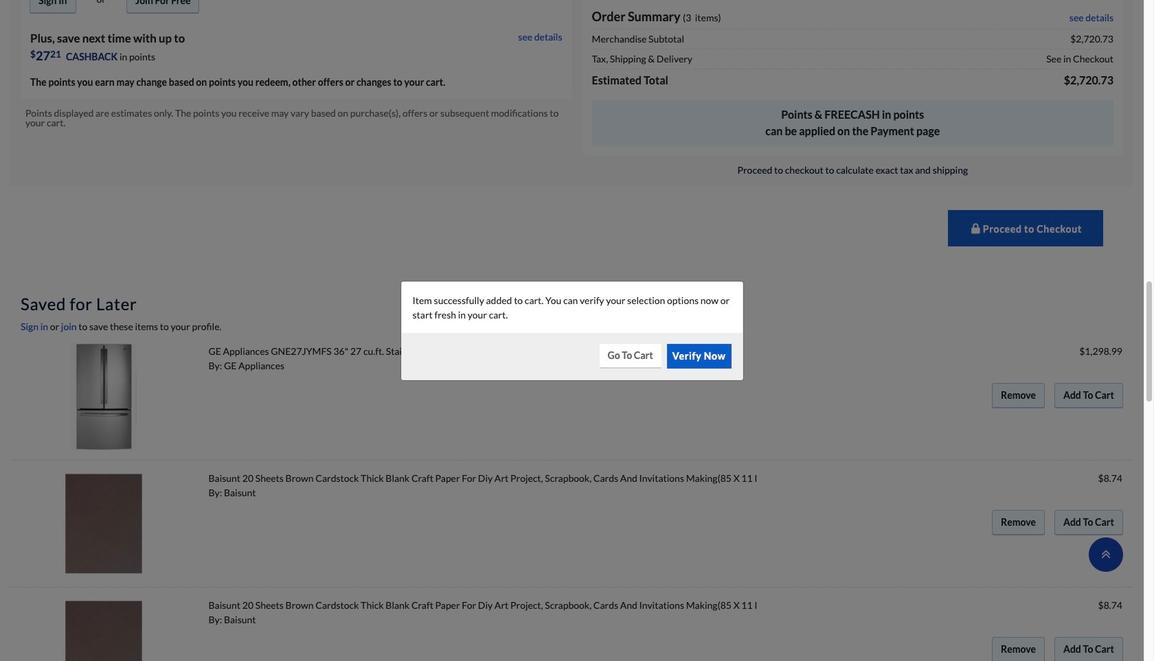Task type: vqa. For each thing, say whether or not it's contained in the screenshot.
Insignia- 43" Class N10 Series LED Full HD TV image
no



Task type: describe. For each thing, give the bounding box(es) containing it.
angle double up image
[[1101, 547, 1111, 562]]

ge appliances gne27jymfs 36" 27 cu.ft. stainless steel french door refrigerator image
[[71, 344, 137, 451]]



Task type: locate. For each thing, give the bounding box(es) containing it.
0 vertical spatial baisunt 20 sheets brown cardstock thick blank craft paper for diy art project, scrapbook, cards and invitations making(85 x 11 i image
[[50, 471, 157, 578]]

1 baisunt 20 sheets brown cardstock thick blank craft paper for diy art project, scrapbook, cards and invitations making(85 x 11 i image from the top
[[50, 471, 157, 578]]

baisunt 20 sheets brown cardstock thick blank craft paper for diy art project, scrapbook, cards and invitations making(85 x 11 i image
[[50, 471, 157, 578], [50, 598, 157, 662]]

1 vertical spatial baisunt 20 sheets brown cardstock thick blank craft paper for diy art project, scrapbook, cards and invitations making(85 x 11 i image
[[50, 598, 157, 662]]

2 baisunt 20 sheets brown cardstock thick blank craft paper for diy art project, scrapbook, cards and invitations making(85 x 11 i image from the top
[[50, 598, 157, 662]]



